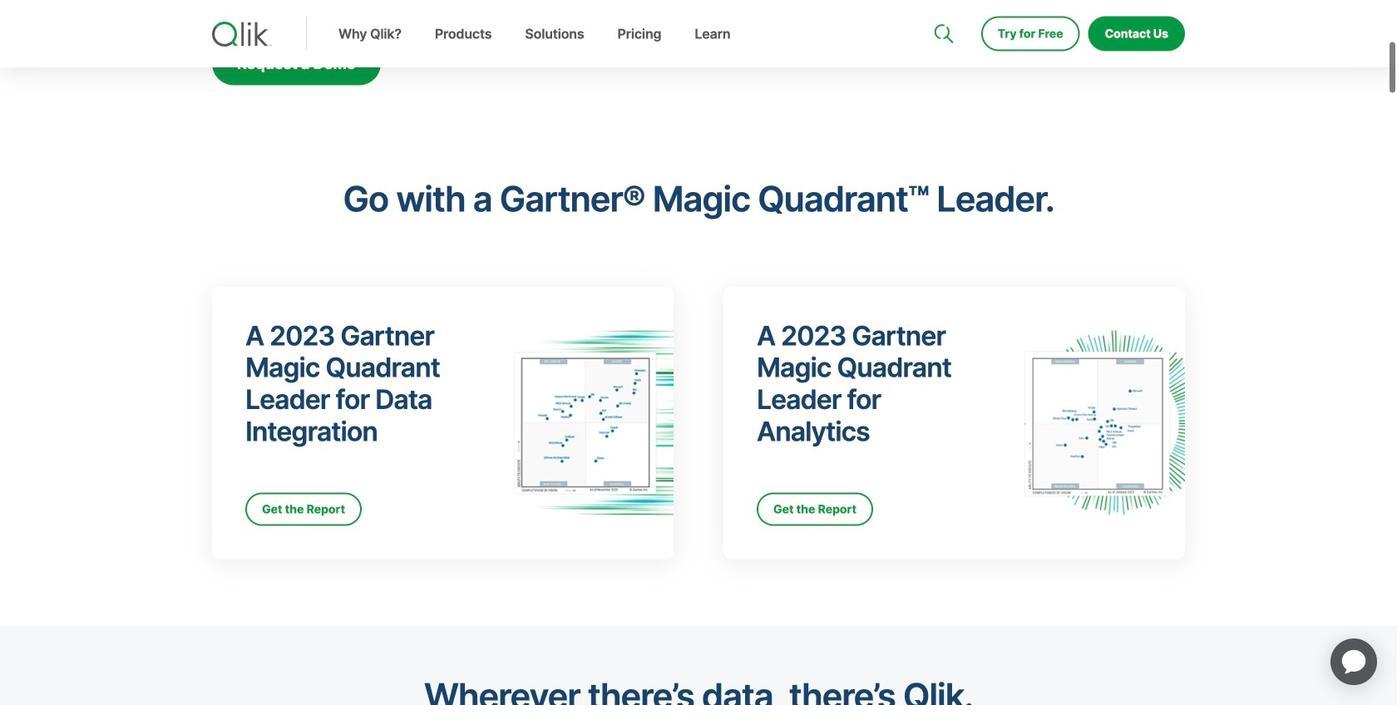 Task type: describe. For each thing, give the bounding box(es) containing it.
qlik image
[[212, 22, 272, 47]]



Task type: vqa. For each thing, say whether or not it's contained in the screenshot.
Search Jobs to the right
no



Task type: locate. For each thing, give the bounding box(es) containing it.
login image
[[1132, 0, 1145, 13]]

support image
[[936, 0, 949, 13]]

application
[[1311, 619, 1397, 705]]



